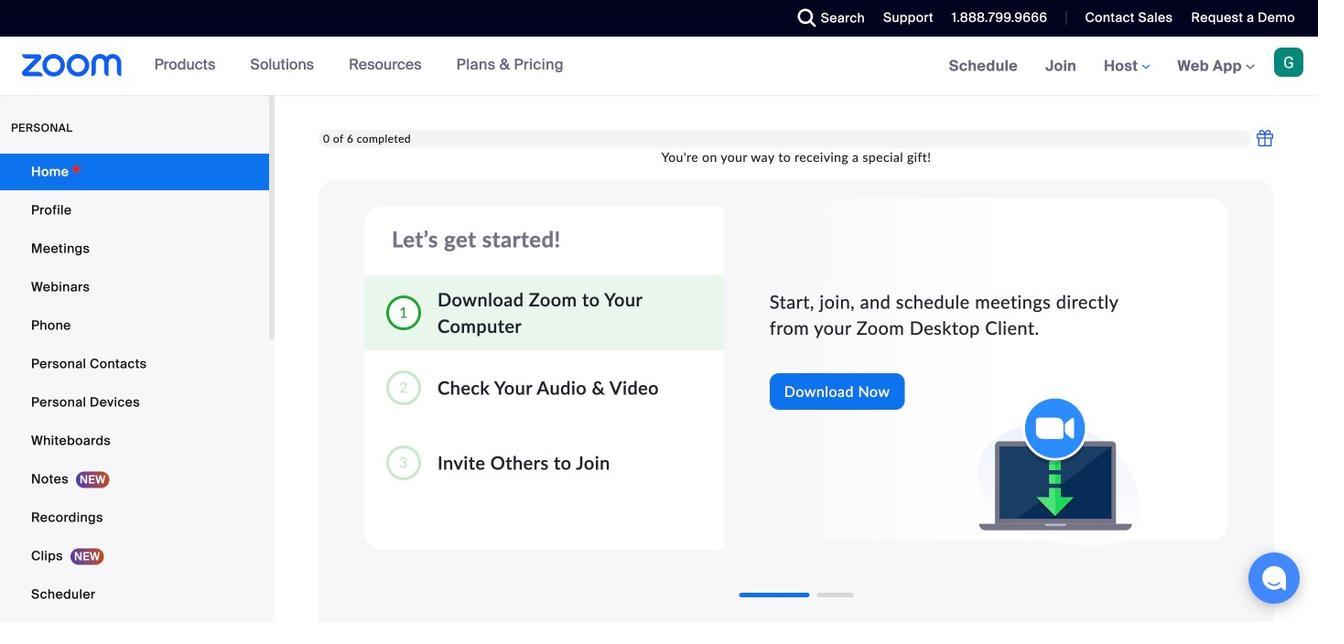 Task type: describe. For each thing, give the bounding box(es) containing it.
profile picture image
[[1274, 48, 1303, 77]]

personal menu menu
[[0, 154, 269, 622]]

product information navigation
[[141, 37, 577, 95]]

open chat image
[[1261, 566, 1287, 591]]



Task type: locate. For each thing, give the bounding box(es) containing it.
meetings navigation
[[935, 37, 1318, 97]]

zoom logo image
[[22, 54, 122, 77]]

banner
[[0, 37, 1318, 97]]



Task type: vqa. For each thing, say whether or not it's contained in the screenshot.
"Show options" image
no



